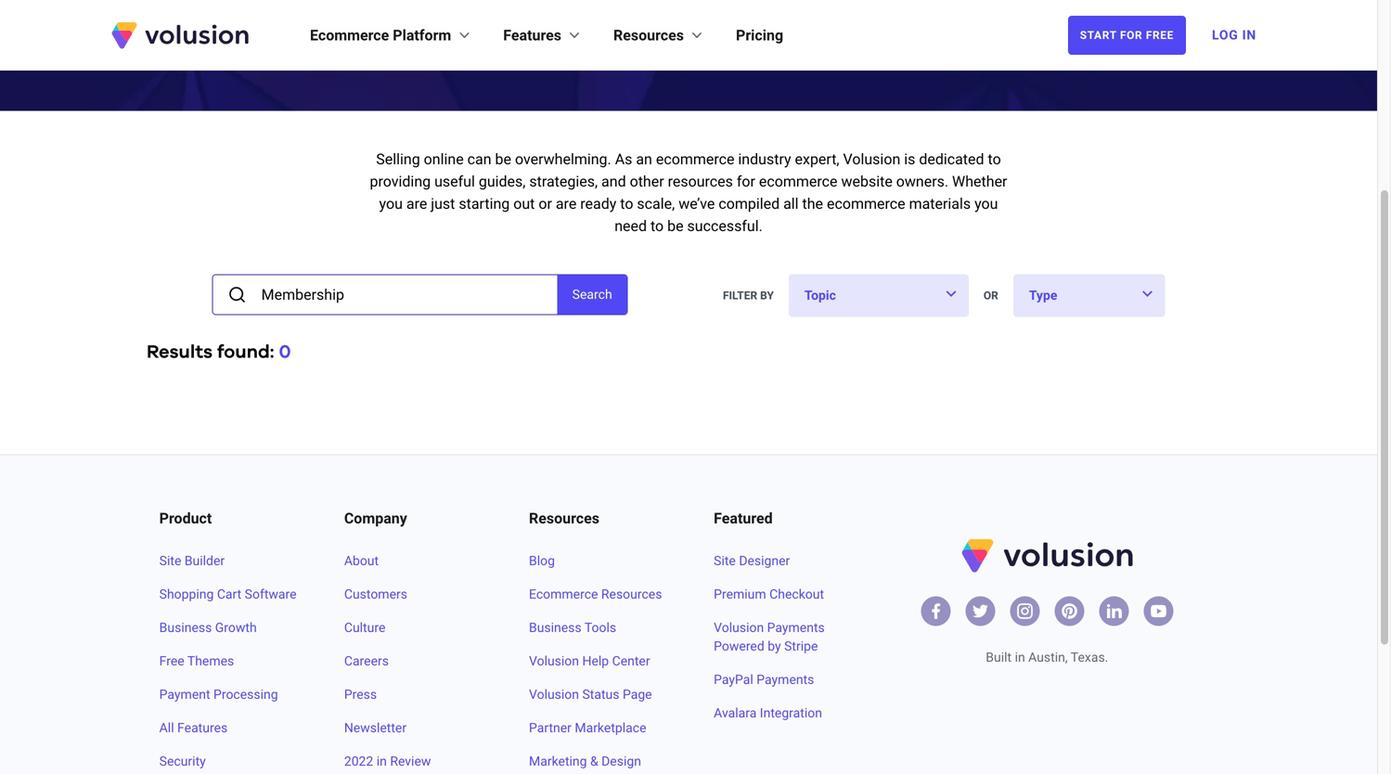 Task type: locate. For each thing, give the bounding box(es) containing it.
payment
[[159, 687, 210, 702]]

resources
[[614, 26, 684, 44], [529, 510, 600, 527], [602, 587, 662, 602]]

industry
[[738, 150, 792, 168]]

payments up stripe
[[767, 620, 825, 635]]

customers
[[344, 587, 408, 602]]

1 are from the left
[[407, 195, 427, 213]]

search
[[573, 287, 612, 302]]

in for austin,
[[1015, 650, 1026, 665]]

for
[[737, 173, 756, 190]]

volusion up partner
[[529, 687, 579, 702]]

to up need
[[620, 195, 634, 213]]

1 vertical spatial features
[[177, 720, 228, 736]]

0 vertical spatial payments
[[767, 620, 825, 635]]

to up "whether"
[[988, 150, 1001, 168]]

scale,
[[637, 195, 675, 213]]

ecommerce left platform
[[310, 26, 389, 44]]

0 horizontal spatial ecommerce
[[310, 26, 389, 44]]

be up guides,
[[495, 150, 512, 168]]

volusion status page link
[[529, 686, 670, 704]]

pricing link
[[736, 24, 784, 46]]

business
[[159, 620, 212, 635], [529, 620, 582, 635]]

growth
[[215, 620, 257, 635]]

to
[[988, 150, 1001, 168], [620, 195, 634, 213], [651, 217, 664, 235]]

1 you from the left
[[379, 195, 403, 213]]

youtube image
[[1150, 602, 1168, 621]]

be down scale, on the left top of the page
[[668, 217, 684, 235]]

dedicated
[[919, 150, 985, 168]]

free
[[159, 654, 184, 669]]

volusion for volusion payments powered by stripe
[[714, 620, 764, 635]]

customers link
[[344, 585, 485, 604]]

ecommerce for ecommerce resources
[[529, 587, 598, 602]]

be
[[495, 150, 512, 168], [668, 217, 684, 235]]

tools
[[585, 620, 617, 635]]

1 vertical spatial payments
[[757, 672, 815, 687]]

1 site from the left
[[159, 553, 181, 569]]

business tools link
[[529, 619, 670, 637]]

site inside site builder link
[[159, 553, 181, 569]]

1 horizontal spatial are
[[556, 195, 577, 213]]

you down providing
[[379, 195, 403, 213]]

owners.
[[897, 173, 949, 190]]

whether
[[953, 173, 1008, 190]]

pinterest image
[[1061, 602, 1079, 621]]

ecommerce platform
[[310, 26, 451, 44]]

2 vertical spatial resources
[[602, 587, 662, 602]]

for
[[1121, 29, 1143, 42]]

are left just
[[407, 195, 427, 213]]

selling online can be overwhelming. as an ecommerce industry expert, volusion is dedicated to providing useful guides, strategies, and other resources for ecommerce website owners. whether you are just starting out or are ready to scale, we've compiled all the ecommerce materials you need to be successful.
[[370, 150, 1008, 235]]

partner
[[529, 720, 572, 736]]

instagram image
[[1016, 602, 1035, 621]]

0
[[279, 343, 291, 362]]

0 vertical spatial features
[[503, 26, 562, 44]]

you down "whether"
[[975, 195, 998, 213]]

2 site from the left
[[714, 553, 736, 569]]

ecommerce
[[656, 150, 735, 168], [759, 173, 838, 190], [827, 195, 906, 213]]

ecommerce up business tools
[[529, 587, 598, 602]]

just
[[431, 195, 455, 213]]

to down scale, on the left top of the page
[[651, 217, 664, 235]]

are right or
[[556, 195, 577, 213]]

2 vertical spatial to
[[651, 217, 664, 235]]

0 horizontal spatial site
[[159, 553, 181, 569]]

you
[[379, 195, 403, 213], [975, 195, 998, 213]]

1 horizontal spatial ecommerce
[[529, 587, 598, 602]]

filter
[[723, 289, 758, 302]]

online
[[424, 150, 464, 168]]

ecommerce inside dropdown button
[[310, 26, 389, 44]]

0 horizontal spatial are
[[407, 195, 427, 213]]

business tools
[[529, 620, 617, 635]]

out
[[514, 195, 535, 213]]

review
[[390, 754, 431, 769]]

stripe
[[785, 639, 818, 654]]

guides,
[[479, 173, 526, 190]]

1 horizontal spatial be
[[668, 217, 684, 235]]

features
[[503, 26, 562, 44], [177, 720, 228, 736]]

paypal payments link
[[714, 671, 854, 689]]

platform
[[393, 26, 451, 44]]

1 business from the left
[[159, 620, 212, 635]]

site builder
[[159, 553, 225, 569]]

built
[[986, 650, 1012, 665]]

business left tools
[[529, 620, 582, 635]]

ecommerce down website
[[827, 195, 906, 213]]

expert,
[[795, 150, 840, 168]]

austin,
[[1029, 650, 1068, 665]]

site designer
[[714, 553, 790, 569]]

volusion up the powered
[[714, 620, 764, 635]]

designer
[[739, 553, 790, 569]]

0 horizontal spatial in
[[377, 754, 387, 769]]

1 horizontal spatial you
[[975, 195, 998, 213]]

0 horizontal spatial business
[[159, 620, 212, 635]]

1 horizontal spatial in
[[1015, 650, 1026, 665]]

compiled
[[719, 195, 780, 213]]

1 horizontal spatial business
[[529, 620, 582, 635]]

the
[[803, 195, 823, 213]]

press
[[344, 687, 377, 702]]

in right 2022
[[377, 754, 387, 769]]

ecommerce up resources
[[656, 150, 735, 168]]

in
[[1015, 650, 1026, 665], [377, 754, 387, 769]]

0 vertical spatial ecommerce
[[310, 26, 389, 44]]

ecommerce up all
[[759, 173, 838, 190]]

2 business from the left
[[529, 620, 582, 635]]

site builder link
[[159, 552, 300, 570]]

0 vertical spatial in
[[1015, 650, 1026, 665]]

0 vertical spatial be
[[495, 150, 512, 168]]

1 vertical spatial in
[[377, 754, 387, 769]]

log
[[1212, 27, 1239, 43]]

ecommerce resources link
[[529, 585, 670, 604]]

payments up avalara integration link
[[757, 672, 815, 687]]

themes
[[187, 654, 234, 669]]

payments inside volusion payments powered by stripe
[[767, 620, 825, 635]]

free themes link
[[159, 652, 300, 671]]

Search Library field
[[261, 275, 558, 314]]

business down shopping
[[159, 620, 212, 635]]

we've
[[679, 195, 715, 213]]

volusion inside volusion payments powered by stripe
[[714, 620, 764, 635]]

marketing & design experts
[[529, 754, 641, 774]]

twitter image
[[971, 602, 990, 621]]

overwhelming.
[[515, 150, 612, 168]]

volusion down business tools
[[529, 654, 579, 669]]

site inside 'link'
[[714, 553, 736, 569]]

site left builder on the left bottom of page
[[159, 553, 181, 569]]

start for free link
[[1068, 16, 1186, 55]]

strategies,
[[530, 173, 598, 190]]

facebook image
[[927, 602, 945, 621]]

in right built
[[1015, 650, 1026, 665]]

1 horizontal spatial features
[[503, 26, 562, 44]]

filter by
[[723, 289, 774, 302]]

free themes
[[159, 654, 234, 669]]

1 horizontal spatial to
[[651, 217, 664, 235]]

2 horizontal spatial to
[[988, 150, 1001, 168]]

volusion status page
[[529, 687, 652, 702]]

0 horizontal spatial you
[[379, 195, 403, 213]]

0 horizontal spatial to
[[620, 195, 634, 213]]

linkedin image
[[1105, 602, 1124, 621]]

materials
[[909, 195, 971, 213]]

texas.
[[1071, 650, 1109, 665]]

volusion up website
[[843, 150, 901, 168]]

resources button
[[614, 24, 707, 46]]

site up premium
[[714, 553, 736, 569]]

about link
[[344, 552, 485, 570]]

website
[[842, 173, 893, 190]]

volusion payments powered by stripe
[[714, 620, 825, 654]]

pricing
[[736, 26, 784, 44]]

1 horizontal spatial site
[[714, 553, 736, 569]]

builder
[[185, 553, 225, 569]]

processing
[[214, 687, 278, 702]]

1 vertical spatial ecommerce
[[529, 587, 598, 602]]

0 vertical spatial resources
[[614, 26, 684, 44]]



Task type: describe. For each thing, give the bounding box(es) containing it.
security link
[[159, 752, 300, 771]]

help
[[583, 654, 609, 669]]

culture
[[344, 620, 386, 635]]

site designer link
[[714, 552, 854, 570]]

site for featured
[[714, 553, 736, 569]]

all
[[784, 195, 799, 213]]

partner marketplace
[[529, 720, 647, 736]]

or
[[984, 289, 999, 302]]

product
[[159, 510, 212, 527]]

as
[[615, 150, 633, 168]]

resources inside resources dropdown button
[[614, 26, 684, 44]]

payment processing
[[159, 687, 278, 702]]

design
[[602, 754, 641, 769]]

results found: 0
[[147, 343, 291, 362]]

paypal payments
[[714, 672, 815, 687]]

built in austin, texas.
[[986, 650, 1109, 665]]

0 horizontal spatial be
[[495, 150, 512, 168]]

payment processing link
[[159, 686, 300, 704]]

payments for volusion payments powered by stripe
[[767, 620, 825, 635]]

avalara integration link
[[714, 704, 854, 723]]

all features
[[159, 720, 228, 736]]

log in link
[[1201, 15, 1268, 56]]

careers link
[[344, 652, 485, 671]]

2022 in review link
[[344, 752, 485, 771]]

need
[[615, 217, 647, 235]]

2 you from the left
[[975, 195, 998, 213]]

1 vertical spatial resources
[[529, 510, 600, 527]]

business growth
[[159, 620, 257, 635]]

1 vertical spatial ecommerce
[[759, 173, 838, 190]]

1 vertical spatial be
[[668, 217, 684, 235]]

about
[[344, 553, 379, 569]]

status
[[583, 687, 620, 702]]

is
[[904, 150, 916, 168]]

other
[[630, 173, 664, 190]]

paypal
[[714, 672, 754, 687]]

security
[[159, 754, 206, 769]]

results
[[147, 343, 213, 362]]

ecommerce platform button
[[310, 24, 474, 46]]

in
[[1243, 27, 1257, 43]]

resources inside ecommerce resources link
[[602, 587, 662, 602]]

or
[[539, 195, 552, 213]]

volusion for volusion help center
[[529, 654, 579, 669]]

&
[[590, 754, 598, 769]]

experts
[[529, 772, 573, 774]]

1 vertical spatial to
[[620, 195, 634, 213]]

and
[[602, 173, 626, 190]]

newsletter
[[344, 720, 407, 736]]

center
[[612, 654, 650, 669]]

payments for paypal payments
[[757, 672, 815, 687]]

ready
[[580, 195, 617, 213]]

2022 in review
[[344, 754, 431, 769]]

found:
[[217, 343, 274, 362]]

business growth link
[[159, 619, 300, 637]]

in for review
[[377, 754, 387, 769]]

shopping cart software link
[[159, 585, 300, 604]]

checkout
[[770, 587, 824, 602]]

partner marketplace link
[[529, 719, 670, 738]]

premium
[[714, 587, 767, 602]]

free
[[1146, 29, 1174, 42]]

blog link
[[529, 552, 670, 570]]

page
[[623, 687, 652, 702]]

marketplace
[[575, 720, 647, 736]]

business for resources
[[529, 620, 582, 635]]

start
[[1080, 29, 1117, 42]]

0 vertical spatial to
[[988, 150, 1001, 168]]

ecommerce for ecommerce platform
[[310, 26, 389, 44]]

featured
[[714, 510, 773, 527]]

careers
[[344, 654, 389, 669]]

2 vertical spatial ecommerce
[[827, 195, 906, 213]]

shopping cart software
[[159, 587, 297, 602]]

starting
[[459, 195, 510, 213]]

all features link
[[159, 719, 300, 738]]

marketing
[[529, 754, 587, 769]]

culture link
[[344, 619, 485, 637]]

providing
[[370, 173, 431, 190]]

powered
[[714, 639, 765, 654]]

features button
[[503, 24, 584, 46]]

log in
[[1212, 27, 1257, 43]]

resources
[[668, 173, 733, 190]]

volusion for volusion status page
[[529, 687, 579, 702]]

features inside dropdown button
[[503, 26, 562, 44]]

2 are from the left
[[556, 195, 577, 213]]

volusion help center link
[[529, 652, 670, 671]]

site for product
[[159, 553, 181, 569]]

2022
[[344, 754, 373, 769]]

avalara integration
[[714, 706, 822, 721]]

0 vertical spatial ecommerce
[[656, 150, 735, 168]]

software
[[245, 587, 297, 602]]

business for product
[[159, 620, 212, 635]]

volusion inside selling online can be overwhelming. as an ecommerce industry expert, volusion is dedicated to providing useful guides, strategies, and other resources for ecommerce website owners. whether you are just starting out or are ready to scale, we've compiled all the ecommerce materials you need to be successful.
[[843, 150, 901, 168]]

0 horizontal spatial features
[[177, 720, 228, 736]]

integration
[[760, 706, 822, 721]]

by
[[760, 289, 774, 302]]



Task type: vqa. For each thing, say whether or not it's contained in the screenshot.
the leftmost to
yes



